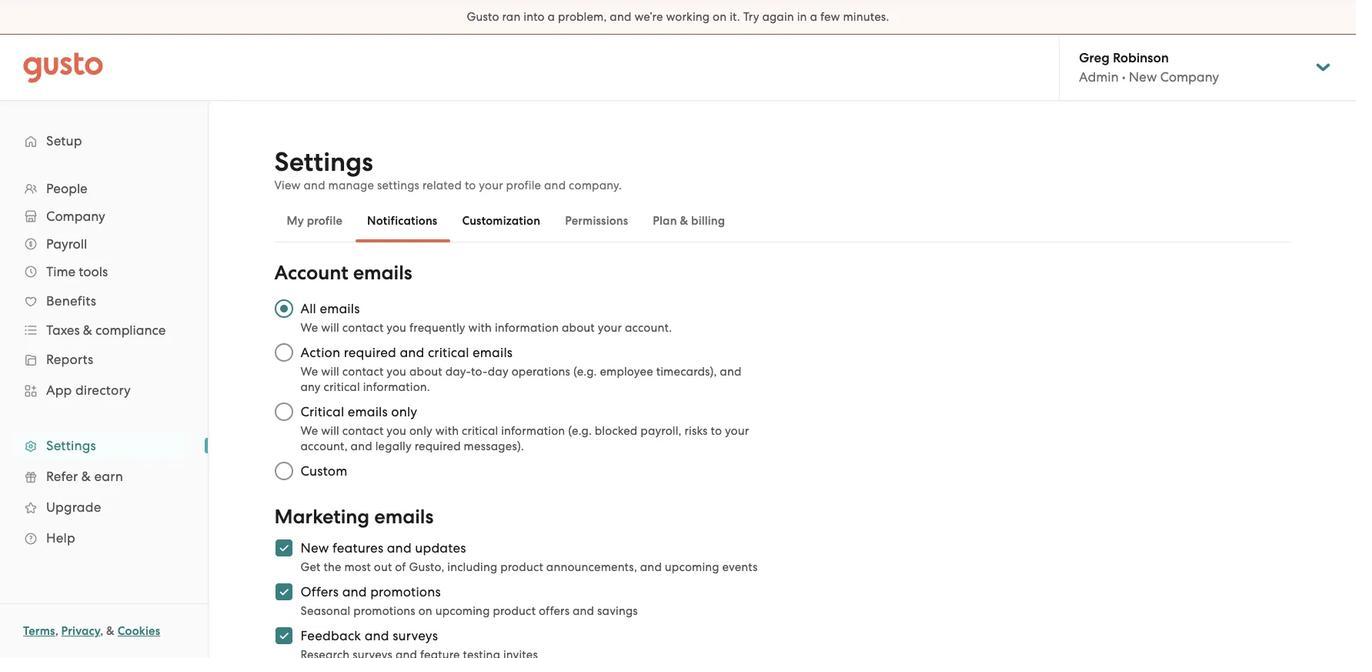 Task type: vqa. For each thing, say whether or not it's contained in the screenshot.
Report Search bar field
no



Task type: locate. For each thing, give the bounding box(es) containing it.
2 we from the top
[[301, 365, 318, 379]]

1 horizontal spatial on
[[713, 10, 727, 24]]

required up information.
[[344, 345, 396, 360]]

on left it.
[[713, 10, 727, 24]]

with right frequently
[[469, 321, 492, 335]]

2 vertical spatial will
[[321, 424, 339, 438]]

taxes
[[46, 323, 80, 338]]

company inside dropdown button
[[46, 209, 105, 224]]

0 vertical spatial upcoming
[[665, 560, 720, 574]]

1 vertical spatial profile
[[307, 214, 343, 228]]

emails up day
[[473, 345, 513, 360]]

3 will from the top
[[321, 424, 339, 438]]

2 horizontal spatial your
[[725, 424, 749, 438]]

settings up manage
[[274, 146, 373, 178]]

settings tabs tab list
[[274, 199, 1291, 242]]

1 vertical spatial critical
[[324, 380, 360, 394]]

information.
[[363, 380, 430, 394]]

1 vertical spatial (e.g.
[[568, 424, 592, 438]]

critical up messages).
[[462, 424, 498, 438]]

& for earn
[[81, 469, 91, 484]]

contact inside we will contact you only with critical information (e.g. blocked payroll, risks to your account, and legally required messages).
[[342, 424, 384, 438]]

employee
[[600, 365, 653, 379]]

1 horizontal spatial upcoming
[[665, 560, 720, 574]]

and right timecards),
[[720, 365, 742, 379]]

new
[[1129, 69, 1157, 85], [301, 540, 329, 556]]

contact down all emails
[[342, 321, 384, 335]]

notifications
[[367, 214, 438, 228]]

compliance
[[96, 323, 166, 338]]

upcoming
[[665, 560, 720, 574], [435, 604, 490, 618]]

1 horizontal spatial to
[[711, 424, 722, 438]]

0 horizontal spatial upcoming
[[435, 604, 490, 618]]

1 horizontal spatial company
[[1160, 69, 1219, 85]]

will inside we will contact you about day-to-day operations (e.g. employee timecards), and any critical information.
[[321, 365, 339, 379]]

&
[[680, 214, 688, 228], [83, 323, 92, 338], [81, 469, 91, 484], [106, 624, 115, 638]]

you up information.
[[387, 365, 407, 379]]

3 contact from the top
[[342, 424, 384, 438]]

and left legally
[[351, 440, 372, 453]]

contact inside we will contact you about day-to-day operations (e.g. employee timecards), and any critical information.
[[342, 365, 384, 379]]

emails up new features and updates
[[374, 505, 434, 529]]

and left we're
[[610, 10, 632, 24]]

2 , from the left
[[100, 624, 103, 638]]

into
[[524, 10, 545, 24]]

1 vertical spatial required
[[415, 440, 461, 453]]

offers
[[539, 604, 570, 618]]

settings
[[377, 179, 420, 192]]

, left cookies on the bottom of the page
[[100, 624, 103, 638]]

and
[[610, 10, 632, 24], [304, 179, 325, 192], [544, 179, 566, 192], [400, 345, 425, 360], [720, 365, 742, 379], [351, 440, 372, 453], [387, 540, 412, 556], [640, 560, 662, 574], [342, 584, 367, 600], [573, 604, 594, 618], [365, 628, 389, 644]]

(e.g. left 'blocked'
[[568, 424, 592, 438]]

0 vertical spatial profile
[[506, 179, 541, 192]]

a
[[548, 10, 555, 24], [810, 10, 818, 24]]

all
[[301, 301, 316, 316]]

reports link
[[15, 346, 192, 373]]

ran
[[502, 10, 521, 24]]

0 horizontal spatial profile
[[307, 214, 343, 228]]

promotions down of
[[370, 584, 441, 600]]

profile right my
[[307, 214, 343, 228]]

1 we from the top
[[301, 321, 318, 335]]

critical up critical emails only
[[324, 380, 360, 394]]

view
[[274, 179, 301, 192]]

0 vertical spatial critical
[[428, 345, 469, 360]]

& for billing
[[680, 214, 688, 228]]

2 will from the top
[[321, 365, 339, 379]]

contact up information.
[[342, 365, 384, 379]]

we for critical
[[301, 424, 318, 438]]

1 contact from the top
[[342, 321, 384, 335]]

your left account.
[[598, 321, 622, 335]]

profile inside button
[[307, 214, 343, 228]]

product right "including"
[[501, 560, 543, 574]]

settings up refer at the left
[[46, 438, 96, 453]]

3 we from the top
[[301, 424, 318, 438]]

to right risks
[[711, 424, 722, 438]]

& right plan
[[680, 214, 688, 228]]

(e.g. left employee
[[573, 365, 597, 379]]

new down robinson
[[1129, 69, 1157, 85]]

0 vertical spatial with
[[469, 321, 492, 335]]

2 contact from the top
[[342, 365, 384, 379]]

2 vertical spatial critical
[[462, 424, 498, 438]]

2 vertical spatial we
[[301, 424, 318, 438]]

we up any
[[301, 365, 318, 379]]

information up messages).
[[501, 424, 565, 438]]

upgrade link
[[15, 493, 192, 521]]

list
[[0, 175, 208, 553]]

legally
[[375, 440, 412, 453]]

3 you from the top
[[387, 424, 407, 438]]

only down information.
[[391, 404, 417, 420]]

only
[[391, 404, 417, 420], [409, 424, 433, 438]]

refer & earn
[[46, 469, 123, 484]]

1 vertical spatial your
[[598, 321, 622, 335]]

a right the in at the right of page
[[810, 10, 818, 24]]

1 horizontal spatial ,
[[100, 624, 103, 638]]

required inside we will contact you only with critical information (e.g. blocked payroll, risks to your account, and legally required messages).
[[415, 440, 461, 453]]

upcoming left "events"
[[665, 560, 720, 574]]

will
[[321, 321, 339, 335], [321, 365, 339, 379], [321, 424, 339, 438]]

Offers and promotions checkbox
[[267, 575, 301, 609]]

we for all
[[301, 321, 318, 335]]

we up account,
[[301, 424, 318, 438]]

1 vertical spatial new
[[301, 540, 329, 556]]

your inside settings view and manage settings related to your profile and company.
[[479, 179, 503, 192]]

only inside we will contact you only with critical information (e.g. blocked payroll, risks to your account, and legally required messages).
[[409, 424, 433, 438]]

& left earn
[[81, 469, 91, 484]]

and right offers at bottom left
[[573, 604, 594, 618]]

to inside we will contact you only with critical information (e.g. blocked payroll, risks to your account, and legally required messages).
[[711, 424, 722, 438]]

earn
[[94, 469, 123, 484]]

1 vertical spatial promotions
[[354, 604, 416, 618]]

0 horizontal spatial to
[[465, 179, 476, 192]]

with inside we will contact you only with critical information (e.g. blocked payroll, risks to your account, and legally required messages).
[[435, 424, 459, 438]]

emails for critical emails only
[[348, 404, 388, 420]]

with for critical emails only
[[435, 424, 459, 438]]

1 vertical spatial you
[[387, 365, 407, 379]]

company down people
[[46, 209, 105, 224]]

0 horizontal spatial about
[[409, 365, 442, 379]]

people
[[46, 181, 88, 196]]

critical up "day-"
[[428, 345, 469, 360]]

a right into at the left of page
[[548, 10, 555, 24]]

account.
[[625, 321, 672, 335]]

1 vertical spatial upcoming
[[435, 604, 490, 618]]

1 vertical spatial with
[[435, 424, 459, 438]]

1 horizontal spatial a
[[810, 10, 818, 24]]

customization button
[[450, 202, 553, 239]]

2 vertical spatial your
[[725, 424, 749, 438]]

your up "customization" button
[[479, 179, 503, 192]]

1 horizontal spatial new
[[1129, 69, 1157, 85]]

0 vertical spatial we
[[301, 321, 318, 335]]

seasonal promotions on upcoming product offers and savings
[[301, 604, 638, 618]]

0 horizontal spatial on
[[418, 604, 432, 618]]

settings
[[274, 146, 373, 178], [46, 438, 96, 453]]

will up account,
[[321, 424, 339, 438]]

,
[[55, 624, 58, 638], [100, 624, 103, 638]]

critical inside we will contact you about day-to-day operations (e.g. employee timecards), and any critical information.
[[324, 380, 360, 394]]

0 horizontal spatial with
[[435, 424, 459, 438]]

we down all
[[301, 321, 318, 335]]

you inside we will contact you only with critical information (e.g. blocked payroll, risks to your account, and legally required messages).
[[387, 424, 407, 438]]

in
[[797, 10, 807, 24]]

you inside we will contact you about day-to-day operations (e.g. employee timecards), and any critical information.
[[387, 365, 407, 379]]

promotions down offers and promotions
[[354, 604, 416, 618]]

& left cookies on the bottom of the page
[[106, 624, 115, 638]]

taxes & compliance button
[[15, 316, 192, 344]]

to
[[465, 179, 476, 192], [711, 424, 722, 438]]

company.
[[569, 179, 622, 192]]

will for all
[[321, 321, 339, 335]]

required
[[344, 345, 396, 360], [415, 440, 461, 453]]

will for action
[[321, 365, 339, 379]]

offers
[[301, 584, 339, 600]]

only up legally
[[409, 424, 433, 438]]

information inside we will contact you only with critical information (e.g. blocked payroll, risks to your account, and legally required messages).
[[501, 424, 565, 438]]

emails right all
[[320, 301, 360, 316]]

1 will from the top
[[321, 321, 339, 335]]

settings inside list
[[46, 438, 96, 453]]

2 vertical spatial contact
[[342, 424, 384, 438]]

upcoming down "including"
[[435, 604, 490, 618]]

cookies button
[[118, 622, 160, 640]]

emails for marketing emails
[[374, 505, 434, 529]]

required right legally
[[415, 440, 461, 453]]

about up 'operations'
[[562, 321, 595, 335]]

we inside we will contact you only with critical information (e.g. blocked payroll, risks to your account, and legally required messages).
[[301, 424, 318, 438]]

0 vertical spatial will
[[321, 321, 339, 335]]

with down "day-"
[[435, 424, 459, 438]]

critical inside we will contact you only with critical information (e.g. blocked payroll, risks to your account, and legally required messages).
[[462, 424, 498, 438]]

0 horizontal spatial new
[[301, 540, 329, 556]]

most
[[344, 560, 371, 574]]

1 , from the left
[[55, 624, 58, 638]]

new inside greg robinson admin • new company
[[1129, 69, 1157, 85]]

1 vertical spatial settings
[[46, 438, 96, 453]]

2 vertical spatial you
[[387, 424, 407, 438]]

0 vertical spatial (e.g.
[[573, 365, 597, 379]]

your right risks
[[725, 424, 749, 438]]

on up surveys
[[418, 604, 432, 618]]

payroll button
[[15, 230, 192, 258]]

1 vertical spatial to
[[711, 424, 722, 438]]

1 vertical spatial information
[[501, 424, 565, 438]]

(e.g. inside we will contact you only with critical information (e.g. blocked payroll, risks to your account, and legally required messages).
[[568, 424, 592, 438]]

critical
[[301, 404, 344, 420]]

settings link
[[15, 432, 192, 460]]

1 horizontal spatial about
[[562, 321, 595, 335]]

app directory link
[[15, 376, 192, 404]]

0 horizontal spatial your
[[479, 179, 503, 192]]

and down frequently
[[400, 345, 425, 360]]

1 horizontal spatial profile
[[506, 179, 541, 192]]

New features and updates checkbox
[[267, 531, 301, 565]]

you up action required and critical emails
[[387, 321, 407, 335]]

will down action
[[321, 365, 339, 379]]

emails down information.
[[348, 404, 388, 420]]

emails down notifications button
[[353, 261, 412, 285]]

1 horizontal spatial settings
[[274, 146, 373, 178]]

the
[[324, 560, 341, 574]]

1 vertical spatial only
[[409, 424, 433, 438]]

with
[[469, 321, 492, 335], [435, 424, 459, 438]]

1 vertical spatial on
[[418, 604, 432, 618]]

you up legally
[[387, 424, 407, 438]]

events
[[723, 560, 758, 574]]

day
[[488, 365, 509, 379]]

Critical emails only radio
[[267, 395, 301, 429]]

0 horizontal spatial settings
[[46, 438, 96, 453]]

0 vertical spatial your
[[479, 179, 503, 192]]

and inside we will contact you only with critical information (e.g. blocked payroll, risks to your account, and legally required messages).
[[351, 440, 372, 453]]

settings view and manage settings related to your profile and company.
[[274, 146, 622, 192]]

profile up "customization" button
[[506, 179, 541, 192]]

1 vertical spatial contact
[[342, 365, 384, 379]]

action
[[301, 345, 340, 360]]

contact down critical emails only
[[342, 424, 384, 438]]

problem,
[[558, 10, 607, 24]]

1 you from the top
[[387, 321, 407, 335]]

Feedback and surveys checkbox
[[267, 619, 301, 653]]

will inside we will contact you only with critical information (e.g. blocked payroll, risks to your account, and legally required messages).
[[321, 424, 339, 438]]

0 horizontal spatial a
[[548, 10, 555, 24]]

cookies
[[118, 624, 160, 638]]

we inside we will contact you about day-to-day operations (e.g. employee timecards), and any critical information.
[[301, 365, 318, 379]]

will for critical
[[321, 424, 339, 438]]

1 vertical spatial company
[[46, 209, 105, 224]]

critical
[[428, 345, 469, 360], [324, 380, 360, 394], [462, 424, 498, 438]]

to inside settings view and manage settings related to your profile and company.
[[465, 179, 476, 192]]

& inside button
[[680, 214, 688, 228]]

& inside dropdown button
[[83, 323, 92, 338]]

frequently
[[409, 321, 466, 335]]

on
[[713, 10, 727, 24], [418, 604, 432, 618]]

will down all emails
[[321, 321, 339, 335]]

0 vertical spatial to
[[465, 179, 476, 192]]

surveys
[[393, 628, 438, 644]]

and down most
[[342, 584, 367, 600]]

savings
[[597, 604, 638, 618]]

promotions
[[370, 584, 441, 600], [354, 604, 416, 618]]

information up 'operations'
[[495, 321, 559, 335]]

contact for critical
[[342, 424, 384, 438]]

about down action required and critical emails
[[409, 365, 442, 379]]

0 vertical spatial you
[[387, 321, 407, 335]]

1 vertical spatial product
[[493, 604, 536, 618]]

2 a from the left
[[810, 10, 818, 24]]

gusto,
[[409, 560, 444, 574]]

greg
[[1079, 50, 1110, 66]]

settings for settings
[[46, 438, 96, 453]]

0 vertical spatial contact
[[342, 321, 384, 335]]

settings inside settings view and manage settings related to your profile and company.
[[274, 146, 373, 178]]

2 you from the top
[[387, 365, 407, 379]]

robinson
[[1113, 50, 1169, 66]]

to right related
[[465, 179, 476, 192]]

1 vertical spatial about
[[409, 365, 442, 379]]

1 horizontal spatial required
[[415, 440, 461, 453]]

Custom radio
[[267, 454, 301, 488]]

refer
[[46, 469, 78, 484]]

& right the taxes
[[83, 323, 92, 338]]

product left offers at bottom left
[[493, 604, 536, 618]]

0 horizontal spatial company
[[46, 209, 105, 224]]

1 vertical spatial we
[[301, 365, 318, 379]]

0 vertical spatial company
[[1160, 69, 1219, 85]]

it.
[[730, 10, 740, 24]]

0 vertical spatial new
[[1129, 69, 1157, 85]]

(e.g.
[[573, 365, 597, 379], [568, 424, 592, 438]]

taxes & compliance
[[46, 323, 166, 338]]

0 vertical spatial settings
[[274, 146, 373, 178]]

company down robinson
[[1160, 69, 1219, 85]]

new up get
[[301, 540, 329, 556]]

0 horizontal spatial ,
[[55, 624, 58, 638]]

1 vertical spatial will
[[321, 365, 339, 379]]

All emails radio
[[267, 292, 301, 326]]

0 vertical spatial about
[[562, 321, 595, 335]]

1 horizontal spatial with
[[469, 321, 492, 335]]

0 vertical spatial required
[[344, 345, 396, 360]]

, left privacy link
[[55, 624, 58, 638]]

account emails
[[274, 261, 412, 285]]



Task type: describe. For each thing, give the bounding box(es) containing it.
we for action
[[301, 365, 318, 379]]

profile inside settings view and manage settings related to your profile and company.
[[506, 179, 541, 192]]

emails for account emails
[[353, 261, 412, 285]]

working
[[666, 10, 710, 24]]

notifications button
[[355, 202, 450, 239]]

contact for all
[[342, 321, 384, 335]]

terms , privacy , & cookies
[[23, 624, 160, 638]]

1 horizontal spatial your
[[598, 321, 622, 335]]

time tools button
[[15, 258, 192, 286]]

setup link
[[15, 127, 192, 155]]

0 vertical spatial product
[[501, 560, 543, 574]]

messages).
[[464, 440, 524, 453]]

plan
[[653, 214, 677, 228]]

billing
[[691, 214, 725, 228]]

reports
[[46, 352, 93, 367]]

and inside we will contact you about day-to-day operations (e.g. employee timecards), and any critical information.
[[720, 365, 742, 379]]

emails for all emails
[[320, 301, 360, 316]]

updates
[[415, 540, 466, 556]]

feedback
[[301, 628, 361, 644]]

0 horizontal spatial required
[[344, 345, 396, 360]]

refer & earn link
[[15, 463, 192, 490]]

help link
[[15, 524, 192, 552]]

again
[[762, 10, 794, 24]]

permissions button
[[553, 202, 641, 239]]

greg robinson admin • new company
[[1079, 50, 1219, 85]]

account,
[[301, 440, 348, 453]]

to-
[[471, 365, 488, 379]]

tools
[[79, 264, 108, 279]]

and left "company."
[[544, 179, 566, 192]]

of
[[395, 560, 406, 574]]

0 vertical spatial information
[[495, 321, 559, 335]]

your inside we will contact you only with critical information (e.g. blocked payroll, risks to your account, and legally required messages).
[[725, 424, 749, 438]]

marketing
[[274, 505, 370, 529]]

contact for action
[[342, 365, 384, 379]]

upgrade
[[46, 500, 101, 515]]

few
[[821, 10, 840, 24]]

get the most out of gusto, including product announcements, and upcoming events
[[301, 560, 758, 574]]

account
[[274, 261, 348, 285]]

day-
[[445, 365, 471, 379]]

any
[[301, 380, 321, 394]]

admin
[[1079, 69, 1119, 85]]

critical emails only
[[301, 404, 417, 420]]

features
[[332, 540, 384, 556]]

0 vertical spatial promotions
[[370, 584, 441, 600]]

seasonal
[[301, 604, 351, 618]]

new features and updates
[[301, 540, 466, 556]]

we will contact you only with critical information (e.g. blocked payroll, risks to your account, and legally required messages).
[[301, 424, 749, 453]]

you for only
[[387, 424, 407, 438]]

action required and critical emails
[[301, 345, 513, 360]]

blocked
[[595, 424, 638, 438]]

terms
[[23, 624, 55, 638]]

offers and promotions
[[301, 584, 441, 600]]

customization
[[462, 214, 541, 228]]

custom
[[301, 463, 348, 479]]

and left surveys
[[365, 628, 389, 644]]

setup
[[46, 133, 82, 149]]

people button
[[15, 175, 192, 202]]

•
[[1122, 69, 1126, 85]]

risks
[[685, 424, 708, 438]]

1 a from the left
[[548, 10, 555, 24]]

time
[[46, 264, 76, 279]]

my profile
[[287, 214, 343, 228]]

all emails
[[301, 301, 360, 316]]

related
[[423, 179, 462, 192]]

(e.g. inside we will contact you about day-to-day operations (e.g. employee timecards), and any critical information.
[[573, 365, 597, 379]]

and right view on the top left of the page
[[304, 179, 325, 192]]

time tools
[[46, 264, 108, 279]]

my
[[287, 214, 304, 228]]

we're
[[635, 10, 663, 24]]

minutes.
[[843, 10, 889, 24]]

app
[[46, 383, 72, 398]]

0 vertical spatial only
[[391, 404, 417, 420]]

benefits link
[[15, 287, 192, 315]]

gusto
[[467, 10, 499, 24]]

timecards),
[[656, 365, 717, 379]]

you for and
[[387, 365, 407, 379]]

plan & billing button
[[641, 202, 738, 239]]

gusto ran into a problem, and we're working on it. try again in a few minutes.
[[467, 10, 889, 24]]

about inside we will contact you about day-to-day operations (e.g. employee timecards), and any critical information.
[[409, 365, 442, 379]]

and up of
[[387, 540, 412, 556]]

with for all emails
[[469, 321, 492, 335]]

including
[[447, 560, 498, 574]]

get
[[301, 560, 321, 574]]

feedback and surveys
[[301, 628, 438, 644]]

announcements,
[[546, 560, 637, 574]]

0 vertical spatial on
[[713, 10, 727, 24]]

app directory
[[46, 383, 131, 398]]

and right announcements,
[[640, 560, 662, 574]]

settings for settings view and manage settings related to your profile and company.
[[274, 146, 373, 178]]

list containing people
[[0, 175, 208, 553]]

privacy link
[[61, 624, 100, 638]]

company button
[[15, 202, 192, 230]]

help
[[46, 530, 75, 546]]

gusto navigation element
[[0, 101, 208, 578]]

benefits
[[46, 293, 96, 309]]

we will contact you frequently with information about your account.
[[301, 321, 672, 335]]

manage
[[328, 179, 374, 192]]

home image
[[23, 52, 103, 83]]

operations
[[512, 365, 570, 379]]

& for compliance
[[83, 323, 92, 338]]

company inside greg robinson admin • new company
[[1160, 69, 1219, 85]]

directory
[[75, 383, 131, 398]]

Action required and critical emails radio
[[267, 336, 301, 369]]



